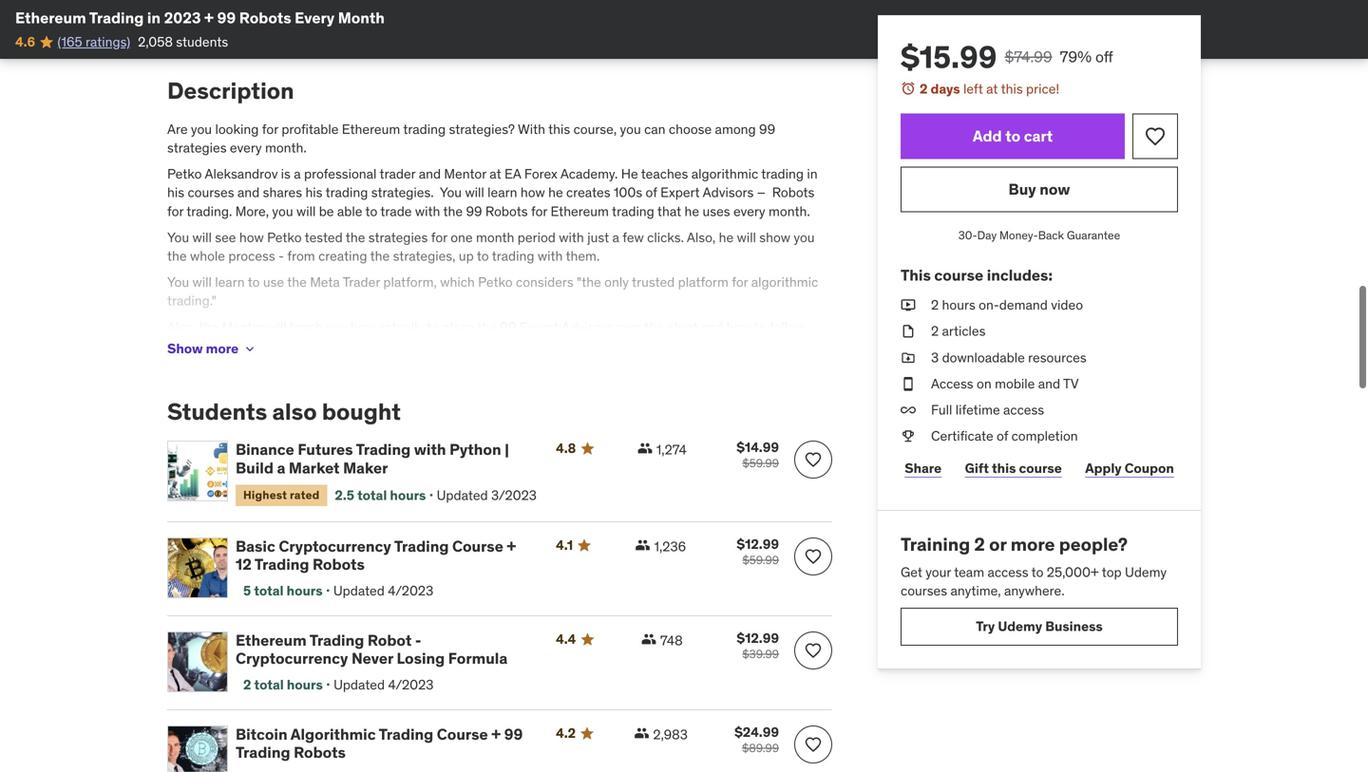 Task type: describe. For each thing, give the bounding box(es) containing it.
1 horizontal spatial course
[[1019, 460, 1062, 477]]

apply
[[1085, 460, 1122, 477]]

2 horizontal spatial petko
[[478, 274, 513, 291]]

1 vertical spatial also,
[[167, 319, 196, 336]]

hours for 2 total hours
[[287, 676, 323, 693]]

1 horizontal spatial also,
[[687, 229, 716, 246]]

period
[[518, 229, 556, 246]]

for down his courses
[[167, 203, 183, 220]]

for right looking
[[262, 121, 278, 138]]

and right "chart"
[[701, 319, 723, 336]]

much
[[434, 25, 467, 42]]

wishlist image for $12.99
[[804, 641, 823, 660]]

trading inside 'binance futures trading with python | build a market maker'
[[356, 440, 411, 460]]

hours for 5 total hours
[[287, 582, 323, 599]]

now
[[1040, 180, 1070, 199]]

in inside are you looking for profitable ethereum trading strategies? with this course, you can choose among 99 strategies every month. petko aleksandrov is a professional trader and mentor at ea forex academy. he teaches algorithmic trading in his courses and shares his trading strategies.  you will learn how he creates 100s of expert advisors –  robots for trading. more, you will be able to trade with the 99 robots for ethereum trading that he uses every month. you will see how petko tested the strategies for one month period with just a few clicks. also, he will show you the whole process - from creating the strategies, up to trading with them. you will learn to use the meta trader platform, which petko considers "the only trusted platform for algorithmic trading." also, the mentor will teach you how actually to place the 99 expert advisors over the chart and how to follow their performance and select only the
[[807, 165, 818, 183]]

total for trading
[[254, 676, 284, 693]]

2,058 students
[[138, 33, 228, 50]]

2 articles
[[931, 323, 986, 340]]

downloadable
[[942, 349, 1025, 366]]

0 horizontal spatial advisors
[[562, 319, 613, 336]]

looking
[[215, 121, 259, 138]]

the down actually
[[369, 337, 389, 354]]

the left the 'whole'
[[167, 247, 187, 265]]

basic cryptocurrency trading course + 12 trading robots
[[236, 537, 516, 574]]

robots for algorithmic
[[294, 743, 346, 763]]

how left actually
[[350, 319, 375, 336]]

and up "more,"
[[237, 184, 260, 201]]

udemy inside "training 2 or more people? get your team access to 25,000+ top udemy courses anytime, anywhere."
[[1125, 564, 1167, 581]]

platform,
[[383, 274, 437, 291]]

+ for ethereum trading in 2023 + 99 robots every month
[[204, 8, 214, 28]]

days
[[931, 80, 960, 97]]

with the
[[415, 203, 463, 220]]

losing
[[397, 649, 445, 669]]

2.5 total hours
[[335, 487, 426, 504]]

basic cryptocurrency trading course + 12 trading robots link
[[236, 537, 533, 574]]

platform
[[678, 274, 729, 291]]

wishlist image for $14.99
[[804, 451, 823, 470]]

creating
[[318, 247, 367, 265]]

+ for bitcoin algorithmic trading course + 99 trading robots
[[491, 725, 501, 744]]

how down forex
[[520, 184, 545, 201]]

how left the 'follow'
[[727, 319, 751, 336]]

guarantee
[[1067, 228, 1120, 243]]

xsmall image up 2,058 students on the left of the page
[[167, 0, 182, 17]]

price!
[[1026, 80, 1059, 97]]

99 up one
[[466, 203, 482, 220]]

trading up 5 total hours
[[255, 555, 309, 574]]

a right desire
[[296, 25, 303, 42]]

students
[[167, 398, 267, 426]]

1 horizontal spatial month.
[[769, 203, 810, 220]]

$15.99
[[901, 38, 997, 76]]

updated 4/2023 for robot
[[334, 676, 434, 693]]

$59.99 for basic cryptocurrency trading course + 12 trading robots
[[742, 553, 779, 568]]

xsmall image for access on mobile and tv
[[901, 375, 916, 393]]

at inside are you looking for profitable ethereum trading strategies? with this course, you can choose among 99 strategies every month. petko aleksandrov is a professional trader and mentor at ea forex academy. he teaches algorithmic trading in his courses and shares his trading strategies.  you will learn how he creates 100s of expert advisors –  robots for trading. more, you will be able to trade with the 99 robots for ethereum trading that he uses every month. you will see how petko tested the strategies for one month period with just a few clicks. also, he will show you the whole process - from creating the strategies, up to trading with them. you will learn to use the meta trader platform, which petko considers "the only trusted platform for algorithmic trading." also, the mentor will teach you how actually to place the 99 expert advisors over the chart and how to follow their performance and select only the
[[490, 165, 501, 183]]

2 hours on-demand video
[[931, 296, 1083, 314]]

clicks.
[[647, 229, 684, 246]]

xsmall image for certificate
[[901, 427, 916, 446]]

description
[[167, 77, 294, 105]]

and up strategies.  you
[[419, 165, 441, 183]]

a inside 'binance futures trading with python | build a market maker'
[[277, 458, 285, 478]]

xsmall image for 2 hours on-demand video
[[901, 296, 916, 315]]

tested
[[305, 229, 343, 246]]

0 vertical spatial only
[[604, 274, 629, 291]]

will left teach in the top of the page
[[267, 319, 287, 336]]

with inside are you looking for profitable ethereum trading strategies? with this course, you can choose among 99 strategies every month. petko aleksandrov is a professional trader and mentor at ea forex academy. he teaches algorithmic trading in his courses and shares his trading strategies.  you will learn how he creates 100s of expert advisors –  robots for trading. more, you will be able to trade with the 99 robots for ethereum trading that he uses every month. you will see how petko tested the strategies for one month period with just a few clicks. also, he will show you the whole process - from creating the strategies, up to trading with them. you will learn to use the meta trader platform, which petko considers "the only trusted platform for algorithmic trading." also, the mentor will teach you how actually to place the 99 expert advisors over the chart and how to follow their performance and select only the
[[538, 247, 563, 265]]

wishlist image for $24.99
[[804, 735, 823, 754]]

0 vertical spatial total
[[357, 487, 387, 504]]

creates 100s
[[566, 184, 642, 201]]

python
[[449, 440, 501, 460]]

to down process
[[248, 274, 260, 291]]

1 horizontal spatial he
[[685, 203, 699, 220]]

0 vertical spatial with
[[405, 25, 431, 42]]

articles
[[942, 323, 986, 340]]

$89.99
[[742, 741, 779, 756]]

and down teach in the top of the page
[[277, 337, 299, 354]]

2.5
[[335, 487, 354, 504]]

day
[[977, 228, 997, 243]]

will up the 'whole'
[[192, 229, 212, 246]]

algorithmic
[[291, 725, 376, 744]]

top
[[1102, 564, 1122, 581]]

1 vertical spatial every
[[733, 203, 765, 220]]

0 vertical spatial strategies
[[167, 139, 227, 156]]

his
[[305, 184, 323, 201]]

try udemy business
[[976, 618, 1103, 635]]

xsmall image for 2
[[901, 322, 916, 341]]

99 up students at top
[[217, 8, 236, 28]]

0 vertical spatial in
[[147, 8, 161, 28]]

use the
[[263, 274, 307, 291]]

ethereum trading robot - cryptocurrency never losing formula link
[[236, 631, 533, 669]]

for right "platform"
[[732, 274, 748, 291]]

1 vertical spatial udemy
[[998, 618, 1042, 635]]

trading inside ethereum trading robot - cryptocurrency never losing formula
[[309, 631, 364, 650]]

also
[[272, 398, 317, 426]]

2 inside "training 2 or more people? get your team access to 25,000+ top udemy courses anytime, anywhere."
[[974, 533, 985, 556]]

0 horizontal spatial month.
[[265, 139, 307, 156]]

the up show more
[[199, 319, 219, 336]]

the up the trader
[[370, 247, 390, 265]]

will up 'trading."' at the left top of page
[[192, 274, 212, 291]]

trading."
[[167, 292, 216, 309]]

alarm image
[[901, 81, 916, 96]]

1 horizontal spatial mentor
[[444, 165, 486, 183]]

highest rated
[[243, 488, 320, 503]]

trading.
[[186, 203, 232, 220]]

trading up 'ratings)'
[[89, 8, 144, 28]]

access on mobile and tv
[[931, 375, 1079, 392]]

will down his
[[296, 203, 316, 220]]

with inside 'binance futures trading with python | build a market maker'
[[414, 440, 446, 460]]

see
[[215, 229, 236, 246]]

2 for 2 hours on-demand video
[[931, 296, 939, 314]]

1 horizontal spatial advisors
[[703, 184, 754, 201]]

to left the 'follow'
[[754, 319, 766, 336]]

try udemy business link
[[901, 608, 1178, 646]]

trading left strategies?
[[403, 121, 446, 138]]

to inside "training 2 or more people? get your team access to 25,000+ top udemy courses anytime, anywhere."
[[1031, 564, 1044, 581]]

access inside "training 2 or more people? get your team access to 25,000+ top udemy courses anytime, anywhere."
[[988, 564, 1028, 581]]

0 vertical spatial of
[[470, 25, 482, 42]]

able
[[337, 203, 362, 220]]

0 vertical spatial profitable
[[306, 25, 363, 42]]

the desire to be a profitable trader with much of a knowledge
[[198, 25, 560, 42]]

2,983
[[653, 726, 688, 743]]

lifetime
[[955, 401, 1000, 418]]

add
[[973, 126, 1002, 146]]

actually
[[378, 319, 424, 336]]

over
[[616, 319, 641, 336]]

2 vertical spatial this
[[992, 460, 1016, 477]]

total for cryptocurrency
[[254, 582, 284, 599]]

- inside are you looking for profitable ethereum trading strategies? with this course, you can choose among 99 strategies every month. petko aleksandrov is a professional trader and mentor at ea forex academy. he teaches algorithmic trading in his courses and shares his trading strategies.  you will learn how he creates 100s of expert advisors –  robots for trading. more, you will be able to trade with the 99 robots for ethereum trading that he uses every month. you will see how petko tested the strategies for one month period with just a few clicks. also, he will show you the whole process - from creating the strategies, up to trading with them. you will learn to use the meta trader platform, which petko considers "the only trusted platform for algorithmic trading." also, the mentor will teach you how actually to place the 99 expert advisors over the chart and how to follow their performance and select only the
[[278, 247, 284, 265]]

0 vertical spatial he
[[548, 184, 563, 201]]

4/2023 for trading
[[388, 582, 433, 599]]

to inside button
[[1005, 126, 1020, 146]]

trading down month
[[492, 247, 534, 265]]

2 vertical spatial he
[[719, 229, 734, 246]]

includes:
[[987, 265, 1053, 285]]

ethereum up (165
[[15, 8, 86, 28]]

4.6
[[15, 33, 35, 50]]

"the
[[577, 274, 601, 291]]

–
[[757, 184, 766, 201]]

people?
[[1059, 533, 1128, 556]]

trading down 2.5 total hours
[[394, 537, 449, 556]]

ethereum inside ethereum trading robot - cryptocurrency never losing formula
[[236, 631, 307, 650]]

more inside button
[[206, 340, 239, 357]]

2 for 2 days left at this price!
[[920, 80, 928, 97]]

this inside are you looking for profitable ethereum trading strategies? with this course, you can choose among 99 strategies every month. petko aleksandrov is a professional trader and mentor at ea forex academy. he teaches algorithmic trading in his courses and shares his trading strategies.  you will learn how he creates 100s of expert advisors –  robots for trading. more, you will be able to trade with the 99 robots for ethereum trading that he uses every month. you will see how petko tested the strategies for one month period with just a few clicks. also, he will show you the whole process - from creating the strategies, up to trading with them. you will learn to use the meta trader platform, which petko considers "the only trusted platform for algorithmic trading." also, the mentor will teach you how actually to place the 99 expert advisors over the chart and how to follow their performance and select only the
[[548, 121, 570, 138]]

video
[[1051, 296, 1083, 314]]

xsmall image for 3
[[901, 348, 916, 367]]

can
[[644, 121, 666, 138]]

2 for 2 articles
[[931, 323, 939, 340]]

- inside ethereum trading robot - cryptocurrency never losing formula
[[415, 631, 421, 650]]

place
[[442, 319, 474, 336]]

follow
[[769, 319, 805, 336]]

this
[[901, 265, 931, 285]]

algorithmic
[[751, 274, 818, 291]]

cryptocurrency inside basic cryptocurrency trading course + 12 trading robots
[[279, 537, 391, 556]]

how up process
[[239, 229, 264, 246]]

99 right among
[[759, 121, 775, 138]]

coupon
[[1125, 460, 1174, 477]]

1 horizontal spatial strategies
[[368, 229, 428, 246]]

you down shares
[[272, 203, 293, 220]]

ethereum up professional trader
[[342, 121, 400, 138]]

get
[[901, 564, 922, 581]]

on-
[[979, 296, 999, 314]]

apply coupon
[[1085, 460, 1174, 477]]

to right able
[[365, 203, 377, 220]]

1 vertical spatial learn
[[215, 274, 245, 291]]

trading down 2 total hours
[[236, 743, 290, 763]]

0 vertical spatial this
[[1001, 80, 1023, 97]]

1 vertical spatial mentor
[[222, 319, 264, 336]]

a right much on the left of the page
[[485, 25, 492, 42]]

money-
[[999, 228, 1038, 243]]

30-
[[958, 228, 977, 243]]

2 horizontal spatial of
[[997, 428, 1008, 445]]

or
[[989, 533, 1007, 556]]

robots for cryptocurrency
[[313, 555, 365, 574]]

to left place
[[427, 319, 439, 336]]

2 you from the top
[[167, 274, 189, 291]]

course for basic cryptocurrency trading course + 12 trading robots
[[452, 537, 503, 556]]

bitcoin algorithmic trading course + 99 trading robots
[[236, 725, 523, 763]]

ethereum trading in 2023 + 99 robots every month
[[15, 8, 385, 28]]

4.2
[[556, 725, 576, 742]]

show more
[[167, 340, 239, 357]]

access
[[931, 375, 973, 392]]

teach
[[290, 319, 323, 336]]

you right are
[[191, 121, 212, 138]]



Task type: vqa. For each thing, say whether or not it's contained in the screenshot.
strategies?
yes



Task type: locate. For each thing, give the bounding box(es) containing it.
udemy right top
[[1125, 564, 1167, 581]]

0 horizontal spatial be
[[278, 25, 293, 42]]

0 vertical spatial month.
[[265, 139, 307, 156]]

1 vertical spatial petko
[[267, 229, 302, 246]]

2 $12.99 from the top
[[737, 630, 779, 647]]

1 vertical spatial he
[[685, 203, 699, 220]]

$59.99 for binance futures trading with python | build a market maker
[[742, 456, 779, 471]]

1 vertical spatial month.
[[769, 203, 810, 220]]

with left much on the left of the page
[[405, 25, 431, 42]]

show
[[759, 229, 790, 246]]

full lifetime access
[[931, 401, 1044, 418]]

only right "the
[[604, 274, 629, 291]]

which
[[440, 274, 475, 291]]

select
[[303, 337, 338, 354]]

1 horizontal spatial every
[[733, 203, 765, 220]]

you down trading.
[[167, 229, 189, 246]]

+ down 3/2023
[[507, 537, 516, 556]]

2 right alarm icon
[[920, 80, 928, 97]]

every down looking
[[230, 139, 262, 156]]

hours down binance futures trading with python | build a market maker link
[[390, 487, 426, 504]]

2 vertical spatial total
[[254, 676, 284, 693]]

0 horizontal spatial he
[[548, 184, 563, 201]]

students
[[176, 33, 228, 50]]

0 horizontal spatial course
[[934, 265, 983, 285]]

2 vertical spatial petko
[[478, 274, 513, 291]]

updated
[[437, 487, 488, 504], [333, 582, 385, 599], [334, 676, 385, 693]]

1 horizontal spatial of
[[646, 184, 657, 201]]

petko up his courses
[[167, 165, 202, 183]]

1 horizontal spatial at
[[986, 80, 998, 97]]

of inside are you looking for profitable ethereum trading strategies? with this course, you can choose among 99 strategies every month. petko aleksandrov is a professional trader and mentor at ea forex academy. he teaches algorithmic trading in his courses and shares his trading strategies.  you will learn how he creates 100s of expert advisors –  robots for trading. more, you will be able to trade with the 99 robots for ethereum trading that he uses every month. you will see how petko tested the strategies for one month period with just a few clicks. also, he will show you the whole process - from creating the strategies, up to trading with them. you will learn to use the meta trader platform, which petko considers "the only trusted platform for algorithmic trading." also, the mentor will teach you how actually to place the 99 expert advisors over the chart and how to follow their performance and select only the
[[646, 184, 657, 201]]

petko right the which on the top of page
[[478, 274, 513, 291]]

cryptocurrency down 2.5
[[279, 537, 391, 556]]

among
[[715, 121, 756, 138]]

basic
[[236, 537, 275, 556]]

learn down process
[[215, 274, 245, 291]]

also, up their
[[167, 319, 196, 336]]

xsmall image for full lifetime access
[[901, 401, 916, 419]]

to
[[263, 25, 275, 42], [1005, 126, 1020, 146], [365, 203, 377, 220], [477, 247, 489, 265], [248, 274, 260, 291], [427, 319, 439, 336], [754, 319, 766, 336], [1031, 564, 1044, 581]]

0 horizontal spatial at
[[490, 165, 501, 183]]

0 vertical spatial every
[[230, 139, 262, 156]]

1 you from the top
[[167, 229, 189, 246]]

$12.99
[[737, 536, 779, 553], [737, 630, 779, 647]]

0 vertical spatial at
[[986, 80, 998, 97]]

+ up students at top
[[204, 8, 214, 28]]

$14.99 $59.99
[[737, 439, 779, 471]]

add to cart button
[[901, 114, 1125, 159]]

hours up 2 articles
[[942, 296, 975, 314]]

every down –
[[733, 203, 765, 220]]

will
[[465, 184, 484, 201], [296, 203, 316, 220], [192, 229, 212, 246], [737, 229, 756, 246], [192, 274, 212, 291], [267, 319, 287, 336]]

$59.99 up $12.99 $59.99
[[742, 456, 779, 471]]

$59.99 left wishlist icon in the right bottom of the page
[[742, 553, 779, 568]]

xsmall image inside show more button
[[242, 341, 258, 357]]

1,274
[[656, 441, 687, 459]]

1 vertical spatial advisors
[[562, 319, 613, 336]]

gift
[[965, 460, 989, 477]]

the up creating
[[346, 229, 365, 246]]

xsmall image
[[167, 0, 182, 17], [901, 322, 916, 341], [901, 348, 916, 367], [901, 427, 916, 446], [635, 538, 650, 553]]

cryptocurrency up 2 total hours
[[236, 649, 348, 669]]

1 vertical spatial 4/2023
[[388, 676, 434, 693]]

he down forex
[[548, 184, 563, 201]]

you left can
[[620, 121, 641, 138]]

completion
[[1011, 428, 1078, 445]]

0 vertical spatial be
[[278, 25, 293, 42]]

teaches algorithmic
[[641, 165, 758, 183]]

month.
[[265, 139, 307, 156], [769, 203, 810, 220]]

month
[[476, 229, 514, 246]]

month
[[338, 8, 385, 28]]

trading left robot
[[309, 631, 364, 650]]

0 vertical spatial you
[[167, 229, 189, 246]]

with down period
[[538, 247, 563, 265]]

trading right algorithmic
[[379, 725, 433, 744]]

updated for trading
[[333, 582, 385, 599]]

1 vertical spatial -
[[415, 631, 421, 650]]

ethereum up with just
[[551, 203, 609, 220]]

a
[[296, 25, 303, 42], [485, 25, 492, 42], [294, 165, 301, 183], [612, 229, 619, 246], [277, 458, 285, 478]]

wishlist image
[[804, 547, 823, 566]]

trading up able
[[325, 184, 368, 201]]

- right robot
[[415, 631, 421, 650]]

this right gift on the right bottom
[[992, 460, 1016, 477]]

1 vertical spatial more
[[1011, 533, 1055, 556]]

0 horizontal spatial petko
[[167, 165, 202, 183]]

team
[[954, 564, 984, 581]]

aleksandrov
[[205, 165, 278, 183]]

2 vertical spatial +
[[491, 725, 501, 744]]

strategies
[[167, 139, 227, 156], [368, 229, 428, 246]]

+ inside "bitcoin algorithmic trading course + 99 trading robots"
[[491, 725, 501, 744]]

1 vertical spatial updated 4/2023
[[334, 676, 434, 693]]

of
[[470, 25, 482, 42], [646, 184, 657, 201], [997, 428, 1008, 445]]

be inside are you looking for profitable ethereum trading strategies? with this course, you can choose among 99 strategies every month. petko aleksandrov is a professional trader and mentor at ea forex academy. he teaches algorithmic trading in his courses and shares his trading strategies.  you will learn how he creates 100s of expert advisors –  robots for trading. more, you will be able to trade with the 99 robots for ethereum trading that he uses every month. you will see how petko tested the strategies for one month period with just a few clicks. also, he will show you the whole process - from creating the strategies, up to trading with them. you will learn to use the meta trader platform, which petko considers "the only trusted platform for algorithmic trading." also, the mentor will teach you how actually to place the 99 expert advisors over the chart and how to follow their performance and select only the
[[319, 203, 334, 220]]

more right the or
[[1011, 533, 1055, 556]]

profitable inside are you looking for profitable ethereum trading strategies? with this course, you can choose among 99 strategies every month. petko aleksandrov is a professional trader and mentor at ea forex academy. he teaches algorithmic trading in his courses and shares his trading strategies.  you will learn how he creates 100s of expert advisors –  robots for trading. more, you will be able to trade with the 99 robots for ethereum trading that he uses every month. you will see how petko tested the strategies for one month period with just a few clicks. also, he will show you the whole process - from creating the strategies, up to trading with them. you will learn to use the meta trader platform, which petko considers "the only trusted platform for algorithmic trading." also, the mentor will teach you how actually to place the 99 expert advisors over the chart and how to follow their performance and select only the
[[282, 121, 339, 138]]

one
[[451, 229, 473, 246]]

3/2023
[[491, 487, 537, 504]]

knowledge
[[495, 25, 560, 42]]

0 vertical spatial also,
[[687, 229, 716, 246]]

2 for 2 total hours
[[243, 676, 251, 693]]

1 vertical spatial only
[[342, 337, 366, 354]]

0 vertical spatial access
[[1003, 401, 1044, 418]]

1 vertical spatial access
[[988, 564, 1028, 581]]

0 horizontal spatial of
[[470, 25, 482, 42]]

certificate of completion
[[931, 428, 1078, 445]]

hours right "5"
[[287, 582, 323, 599]]

2 vertical spatial robots
[[294, 743, 346, 763]]

also, down 'uses'
[[687, 229, 716, 246]]

total right "5"
[[254, 582, 284, 599]]

a right is at top left
[[294, 165, 301, 183]]

xsmall image left 1,236
[[635, 538, 650, 553]]

full
[[931, 401, 952, 418]]

advisors left the 'over'
[[562, 319, 613, 336]]

0 vertical spatial cryptocurrency
[[279, 537, 391, 556]]

to right "up"
[[477, 247, 489, 265]]

0 horizontal spatial more
[[206, 340, 239, 357]]

0 vertical spatial udemy
[[1125, 564, 1167, 581]]

mobile
[[995, 375, 1035, 392]]

12
[[236, 555, 252, 574]]

total right 2.5
[[357, 487, 387, 504]]

1 horizontal spatial petko
[[267, 229, 302, 246]]

a right the build
[[277, 458, 285, 478]]

of right much on the left of the page
[[470, 25, 482, 42]]

1 $12.99 from the top
[[737, 536, 779, 553]]

robot
[[368, 631, 412, 650]]

99 inside "bitcoin algorithmic trading course + 99 trading robots"
[[504, 725, 523, 744]]

4/2023 for robot
[[388, 676, 434, 693]]

to up anywhere.
[[1031, 564, 1044, 581]]

share
[[905, 460, 942, 477]]

1 horizontal spatial -
[[415, 631, 421, 650]]

trading up "few" at the left top
[[612, 203, 654, 220]]

0 vertical spatial robots
[[239, 8, 291, 28]]

2 4/2023 from the top
[[388, 676, 434, 693]]

2 horizontal spatial he
[[719, 229, 734, 246]]

trading up –
[[761, 165, 804, 183]]

$59.99 inside $12.99 $59.99
[[742, 553, 779, 568]]

xsmall image left the 3
[[901, 348, 916, 367]]

to left cart
[[1005, 126, 1020, 146]]

at left ea
[[490, 165, 501, 183]]

you
[[167, 229, 189, 246], [167, 274, 189, 291]]

the right the 'over'
[[644, 319, 664, 336]]

udemy
[[1125, 564, 1167, 581], [998, 618, 1042, 635]]

profitable up is at top left
[[282, 121, 339, 138]]

at right left
[[986, 80, 998, 97]]

from
[[287, 247, 315, 265]]

1 vertical spatial you
[[167, 274, 189, 291]]

updated down python
[[437, 487, 488, 504]]

1 vertical spatial profitable
[[282, 121, 339, 138]]

0 vertical spatial course
[[934, 265, 983, 285]]

more inside "training 2 or more people? get your team access to 25,000+ top udemy courses anytime, anywhere."
[[1011, 533, 1055, 556]]

choose
[[669, 121, 712, 138]]

xsmall image for 1,274
[[637, 441, 652, 456]]

more,
[[235, 203, 269, 220]]

he
[[548, 184, 563, 201], [685, 203, 699, 220], [719, 229, 734, 246]]

rated
[[290, 488, 320, 503]]

business
[[1045, 618, 1103, 635]]

hours
[[942, 296, 975, 314], [390, 487, 426, 504], [287, 582, 323, 599], [287, 676, 323, 693]]

his courses
[[167, 184, 234, 201]]

1 vertical spatial course
[[437, 725, 488, 744]]

0 horizontal spatial udemy
[[998, 618, 1042, 635]]

99 left 4.2
[[504, 725, 523, 744]]

1 vertical spatial strategies
[[368, 229, 428, 246]]

a left "few" at the left top
[[612, 229, 619, 246]]

$12.99 left wishlist icon in the right bottom of the page
[[737, 536, 779, 553]]

1 4/2023 from the top
[[388, 582, 433, 599]]

4/2023 down basic cryptocurrency trading course + 12 trading robots link
[[388, 582, 433, 599]]

0 vertical spatial 4/2023
[[388, 582, 433, 599]]

2 $59.99 from the top
[[742, 553, 779, 568]]

4.4
[[556, 631, 576, 648]]

he down expert
[[685, 203, 699, 220]]

learn down ea
[[488, 184, 517, 201]]

0 horizontal spatial learn
[[215, 274, 245, 291]]

performance
[[198, 337, 274, 354]]

to right desire
[[263, 25, 275, 42]]

advisors up 'uses'
[[703, 184, 754, 201]]

+ inside basic cryptocurrency trading course + 12 trading robots
[[507, 537, 516, 556]]

0 vertical spatial learn
[[488, 184, 517, 201]]

2 left the or
[[974, 533, 985, 556]]

be down his
[[319, 203, 334, 220]]

1 vertical spatial of
[[646, 184, 657, 201]]

0 horizontal spatial every
[[230, 139, 262, 156]]

robots inside basic cryptocurrency trading course + 12 trading robots
[[313, 555, 365, 574]]

0 vertical spatial $59.99
[[742, 456, 779, 471]]

the
[[198, 25, 220, 42]]

xsmall image for the desire to be a profitable trader with much of a knowledge
[[167, 25, 182, 43]]

total
[[357, 487, 387, 504], [254, 582, 284, 599], [254, 676, 284, 693]]

course inside "bitcoin algorithmic trading course + 99 trading robots"
[[437, 725, 488, 744]]

1 vertical spatial updated
[[333, 582, 385, 599]]

you right show
[[794, 229, 815, 246]]

5
[[243, 582, 251, 599]]

month. up show
[[769, 203, 810, 220]]

99 expert
[[500, 319, 559, 336]]

profitable
[[306, 25, 363, 42], [282, 121, 339, 138]]

xsmall image for 748
[[641, 632, 657, 647]]

bought
[[322, 398, 401, 426]]

expert
[[660, 184, 700, 201]]

4.1
[[556, 537, 573, 554]]

1 vertical spatial +
[[507, 537, 516, 556]]

you up select
[[326, 319, 347, 336]]

0 vertical spatial petko
[[167, 165, 202, 183]]

wishlist image
[[1144, 125, 1167, 148], [804, 451, 823, 470], [804, 641, 823, 660], [804, 735, 823, 754]]

professional trader
[[304, 165, 415, 183]]

- left "from"
[[278, 247, 284, 265]]

hours for 2.5 total hours
[[390, 487, 426, 504]]

$59.99 inside '$14.99 $59.99'
[[742, 456, 779, 471]]

this course includes:
[[901, 265, 1053, 285]]

that
[[657, 203, 681, 220]]

will up one
[[465, 184, 484, 201]]

0 vertical spatial advisors
[[703, 184, 754, 201]]

cart
[[1024, 126, 1053, 146]]

xsmall image
[[167, 25, 182, 43], [901, 296, 916, 315], [242, 341, 258, 357], [901, 375, 916, 393], [901, 401, 916, 419], [637, 441, 652, 456], [641, 632, 657, 647], [634, 726, 649, 741]]

0 horizontal spatial also,
[[167, 319, 196, 336]]

1 horizontal spatial in
[[807, 165, 818, 183]]

cryptocurrency inside ethereum trading robot - cryptocurrency never losing formula
[[236, 649, 348, 669]]

748
[[660, 632, 683, 649]]

updated for robot
[[334, 676, 385, 693]]

1 vertical spatial course
[[1019, 460, 1062, 477]]

udemy right try
[[998, 618, 1042, 635]]

in
[[147, 8, 161, 28], [807, 165, 818, 183]]

robots inside "bitcoin algorithmic trading course + 99 trading robots"
[[294, 743, 346, 763]]

resources
[[1028, 349, 1087, 366]]

total up "bitcoin"
[[254, 676, 284, 693]]

1 horizontal spatial be
[[319, 203, 334, 220]]

+ for basic cryptocurrency trading course + 12 trading robots
[[507, 537, 516, 556]]

will left show
[[737, 229, 756, 246]]

0 horizontal spatial mentor
[[222, 319, 264, 336]]

$12.99 right 748
[[737, 630, 779, 647]]

updated down basic cryptocurrency trading course + 12 trading robots on the bottom of page
[[333, 582, 385, 599]]

1 horizontal spatial only
[[604, 274, 629, 291]]

training
[[901, 533, 970, 556]]

xsmall image for 2,983
[[634, 726, 649, 741]]

2 vertical spatial with
[[414, 440, 446, 460]]

mentor
[[444, 165, 486, 183], [222, 319, 264, 336]]

1 vertical spatial total
[[254, 582, 284, 599]]

1 horizontal spatial +
[[491, 725, 501, 744]]

0 vertical spatial updated
[[437, 487, 488, 504]]

1 horizontal spatial learn
[[488, 184, 517, 201]]

trading down bought
[[356, 440, 411, 460]]

course for bitcoin algorithmic trading course + 99 trading robots
[[437, 725, 488, 744]]

you
[[191, 121, 212, 138], [620, 121, 641, 138], [272, 203, 293, 220], [794, 229, 815, 246], [326, 319, 347, 336]]

mentor up the with the
[[444, 165, 486, 183]]

more
[[206, 340, 239, 357], [1011, 533, 1055, 556]]

are
[[167, 121, 188, 138]]

1 $59.99 from the top
[[742, 456, 779, 471]]

the right place
[[477, 319, 497, 336]]

course
[[934, 265, 983, 285], [1019, 460, 1062, 477]]

never
[[351, 649, 393, 669]]

every
[[295, 8, 335, 28]]

1 horizontal spatial more
[[1011, 533, 1055, 556]]

0 vertical spatial +
[[204, 8, 214, 28]]

anytime,
[[950, 582, 1001, 600]]

$12.99 for basic cryptocurrency trading course + 12 trading robots
[[737, 536, 779, 553]]

access down the or
[[988, 564, 1028, 581]]

them.
[[566, 247, 600, 265]]

access down mobile
[[1003, 401, 1044, 418]]

advisors
[[703, 184, 754, 201], [562, 319, 613, 336]]

for left one
[[431, 229, 447, 246]]

2 horizontal spatial +
[[507, 537, 516, 556]]

1 vertical spatial in
[[807, 165, 818, 183]]

course inside basic cryptocurrency trading course + 12 trading robots
[[452, 537, 503, 556]]

4.8
[[556, 440, 576, 457]]

1 vertical spatial $59.99
[[742, 553, 779, 568]]

2 vertical spatial of
[[997, 428, 1008, 445]]

5 total hours
[[243, 582, 323, 599]]

+ left 4.2
[[491, 725, 501, 744]]

3
[[931, 349, 939, 366]]

on
[[977, 375, 992, 392]]

$12.99 for ethereum trading robot - cryptocurrency never losing formula
[[737, 630, 779, 647]]

formula
[[448, 649, 508, 669]]

1 horizontal spatial udemy
[[1125, 564, 1167, 581]]

robots up 5 total hours
[[313, 555, 365, 574]]

updated 4/2023 for trading
[[333, 582, 433, 599]]

1 vertical spatial $12.99
[[737, 630, 779, 647]]

0 vertical spatial course
[[452, 537, 503, 556]]

you up 'trading."' at the left top of page
[[167, 274, 189, 291]]

2 up "bitcoin"
[[243, 676, 251, 693]]

desire
[[223, 25, 260, 42]]

0 vertical spatial updated 4/2023
[[333, 582, 433, 599]]

ethereum trading robot - cryptocurrency never losing formula
[[236, 631, 508, 669]]

0 horizontal spatial -
[[278, 247, 284, 265]]

and left tv
[[1038, 375, 1060, 392]]

$74.99
[[1005, 47, 1052, 67]]

0 vertical spatial $12.99
[[737, 536, 779, 553]]

share button
[[901, 450, 946, 488]]

0 vertical spatial -
[[278, 247, 284, 265]]

1 vertical spatial at
[[490, 165, 501, 183]]

0 horizontal spatial +
[[204, 8, 214, 28]]

off
[[1095, 47, 1113, 67]]

course down completion
[[1019, 460, 1062, 477]]

he
[[621, 165, 638, 183]]



